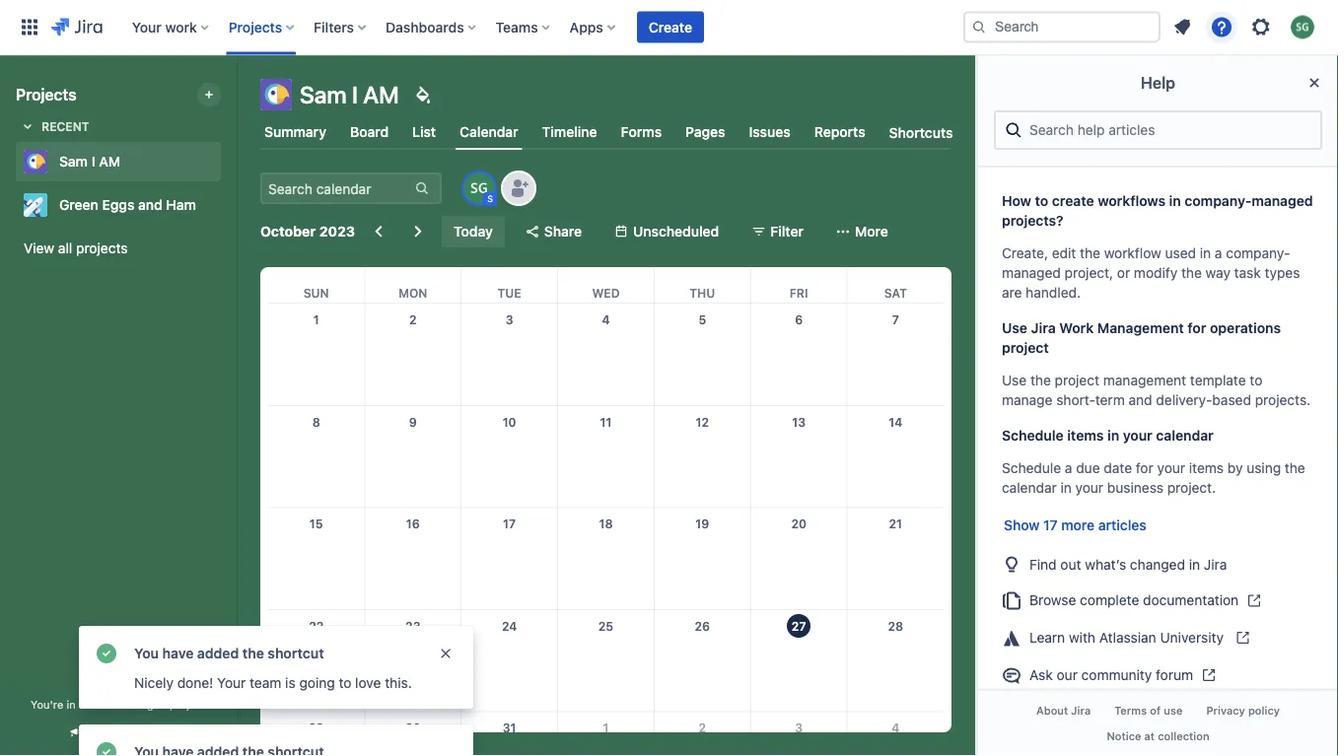 Task type: describe. For each thing, give the bounding box(es) containing it.
to inside use the project management template to manage short-term and delivery-based projects.
[[1250, 372, 1263, 389]]

0 vertical spatial am
[[363, 81, 399, 109]]

apps
[[570, 19, 604, 35]]

show
[[1004, 517, 1040, 534]]

10 link
[[494, 406, 525, 438]]

how
[[1002, 193, 1032, 209]]

0 vertical spatial items
[[1068, 428, 1104, 444]]

help image
[[1210, 15, 1234, 39]]

forms
[[621, 124, 662, 140]]

workflows
[[1098, 193, 1166, 209]]

19
[[696, 517, 710, 531]]

modify
[[1134, 265, 1178, 281]]

7 link
[[880, 304, 912, 335]]

the inside 'schedule a due date for your items by using the calendar in your business project.'
[[1285, 460, 1306, 476]]

items inside 'schedule a due date for your items by using the calendar in your business project.'
[[1189, 460, 1224, 476]]

feedback
[[116, 726, 169, 740]]

today button
[[442, 216, 505, 248]]

give
[[87, 726, 113, 740]]

row containing sun
[[268, 267, 944, 303]]

21 link
[[880, 509, 912, 540]]

18 link
[[590, 509, 622, 540]]

row containing 15
[[268, 508, 944, 610]]

Search field
[[964, 11, 1161, 43]]

green eggs and ham
[[59, 197, 196, 213]]

in up the date
[[1108, 428, 1120, 444]]

mon link
[[395, 267, 431, 303]]

2023
[[319, 223, 355, 240]]

calendar inside 'schedule a due date for your items by using the calendar in your business project.'
[[1002, 480, 1057, 496]]

4 for rightmost 4 link
[[892, 722, 900, 736]]

create button
[[637, 11, 704, 43]]

0 vertical spatial 3
[[506, 313, 513, 327]]

jira for about jira
[[1072, 705, 1091, 718]]

set background color image
[[411, 83, 435, 107]]

1 horizontal spatial 1 link
[[590, 713, 622, 744]]

17 inside grid
[[503, 517, 516, 531]]

handled.
[[1026, 285, 1081, 301]]

in up documentation
[[1189, 556, 1201, 572]]

notice
[[1107, 730, 1142, 743]]

2 vertical spatial to
[[339, 675, 352, 691]]

next month image
[[406, 220, 430, 244]]

thu link
[[686, 267, 719, 303]]

share
[[544, 223, 582, 240]]

wed link
[[588, 267, 624, 303]]

ham
[[166, 197, 196, 213]]

calendar
[[460, 124, 518, 140]]

task
[[1235, 265, 1261, 281]]

8
[[312, 415, 320, 429]]

you have added the shortcut
[[134, 646, 324, 662]]

give feedback
[[87, 726, 169, 740]]

add people image
[[507, 177, 531, 200]]

for for management
[[1188, 320, 1207, 336]]

1 horizontal spatial 3
[[795, 722, 803, 736]]

unscheduled image
[[614, 224, 629, 240]]

Search calendar text field
[[262, 175, 412, 202]]

filters
[[314, 19, 354, 35]]

create project image
[[201, 87, 217, 103]]

this.
[[385, 675, 412, 691]]

your work
[[132, 19, 197, 35]]

view all projects link
[[16, 231, 221, 266]]

0 vertical spatial sam i am
[[300, 81, 399, 109]]

schedule for schedule a due date for your items by using the calendar in your business project.
[[1002, 460, 1061, 476]]

projects inside popup button
[[229, 19, 282, 35]]

appswitcher icon image
[[18, 15, 41, 39]]

delivery-
[[1156, 392, 1213, 408]]

12 link
[[687, 406, 718, 438]]

work
[[165, 19, 197, 35]]

row containing 8
[[268, 406, 944, 508]]

thu
[[690, 286, 716, 300]]

20 link
[[783, 509, 815, 540]]

dashboards button
[[380, 11, 484, 43]]

you're in a team-managed project
[[31, 698, 206, 711]]

row containing 22
[[268, 610, 944, 712]]

atlassian
[[1100, 630, 1157, 646]]

timeline link
[[538, 114, 601, 150]]

15
[[310, 517, 323, 531]]

view
[[24, 240, 54, 256]]

policy
[[1249, 705, 1280, 718]]

0 horizontal spatial managed
[[119, 698, 167, 711]]

love
[[355, 675, 381, 691]]

sun link
[[300, 267, 333, 303]]

apps button
[[564, 11, 623, 43]]

recent
[[41, 119, 89, 133]]

6 link
[[783, 304, 815, 335]]

mon
[[399, 286, 427, 300]]

12
[[696, 415, 709, 429]]

projects?
[[1002, 213, 1064, 229]]

1 vertical spatial your
[[1158, 460, 1186, 476]]

jira for use jira work management for operations project
[[1031, 320, 1056, 336]]

find
[[1030, 556, 1057, 572]]

about jira
[[1037, 705, 1091, 718]]

5
[[699, 313, 706, 327]]

dashboards
[[386, 19, 464, 35]]

10
[[503, 415, 516, 429]]

schedule for schedule items in your calendar
[[1002, 428, 1064, 444]]

0 vertical spatial 2 link
[[397, 304, 429, 335]]

5 link
[[687, 304, 718, 335]]

sam green image
[[464, 173, 495, 204]]

in inside create, edit the workflow used in a company- managed project, or modify the way task types are handled.
[[1200, 245, 1211, 261]]

to inside how to create workflows in company-managed projects?
[[1035, 193, 1049, 209]]

0 horizontal spatial sam
[[59, 153, 88, 170]]

board link
[[346, 114, 393, 150]]

list link
[[409, 114, 440, 150]]

due
[[1076, 460, 1100, 476]]

your profile and settings image
[[1291, 15, 1315, 39]]

dismiss image
[[438, 646, 454, 662]]

add to starred image
[[215, 193, 239, 217]]

at
[[1145, 730, 1155, 743]]

1 horizontal spatial i
[[352, 81, 358, 109]]

0 vertical spatial 4 link
[[590, 304, 622, 335]]

1 horizontal spatial 1
[[603, 722, 609, 736]]

22 link
[[301, 611, 332, 642]]

you
[[134, 646, 159, 662]]

use jira work management for operations project
[[1002, 320, 1281, 356]]

1 vertical spatial 3 link
[[783, 713, 815, 744]]

going
[[299, 675, 335, 691]]

fri link
[[786, 267, 812, 303]]

company- inside how to create workflows in company-managed projects?
[[1185, 193, 1252, 209]]

short-
[[1057, 392, 1096, 408]]

15 link
[[301, 509, 332, 540]]

timeline
[[542, 124, 597, 140]]

6
[[795, 313, 803, 327]]

nicely
[[134, 675, 174, 691]]

forms link
[[617, 114, 666, 150]]

browse complete documentation
[[1030, 592, 1239, 609]]

wed
[[592, 286, 620, 300]]

0 vertical spatial sam
[[300, 81, 347, 109]]

how to create workflows in company-managed projects?
[[1002, 193, 1314, 229]]

unscheduled
[[633, 223, 719, 240]]

2 vertical spatial project
[[170, 698, 206, 711]]

tue
[[498, 286, 522, 300]]

term
[[1096, 392, 1125, 408]]

28
[[888, 620, 904, 633]]

october 2023
[[260, 223, 355, 240]]

9 link
[[397, 406, 429, 438]]

31 link
[[494, 713, 525, 744]]



Task type: locate. For each thing, give the bounding box(es) containing it.
for for date
[[1136, 460, 1154, 476]]

13 link
[[783, 406, 815, 438]]

create
[[1052, 193, 1095, 209]]

project,
[[1065, 265, 1114, 281]]

view all projects
[[24, 240, 128, 256]]

0 vertical spatial use
[[1002, 320, 1028, 336]]

1 down sun
[[313, 313, 319, 327]]

4 row from the top
[[268, 508, 944, 610]]

use for use the project management template to manage short-term and delivery-based projects.
[[1002, 372, 1027, 389]]

project up short-
[[1055, 372, 1100, 389]]

ask our community forum link
[[994, 657, 1323, 695]]

0 vertical spatial projects
[[229, 19, 282, 35]]

i up green
[[91, 153, 95, 170]]

sam i am up board
[[300, 81, 399, 109]]

1 vertical spatial am
[[99, 153, 120, 170]]

Search help articles field
[[1024, 112, 1313, 148]]

0 horizontal spatial 1
[[313, 313, 319, 327]]

1 horizontal spatial 2
[[699, 722, 706, 736]]

primary element
[[12, 0, 964, 55]]

work
[[1060, 320, 1094, 336]]

19 link
[[687, 509, 718, 540]]

banner containing your work
[[0, 0, 1339, 55]]

success image
[[95, 741, 118, 757]]

use inside the "use jira work management for operations project"
[[1002, 320, 1028, 336]]

0 horizontal spatial 17
[[503, 517, 516, 531]]

project down done!
[[170, 698, 206, 711]]

0 vertical spatial 1 link
[[301, 304, 332, 335]]

i up board
[[352, 81, 358, 109]]

0 vertical spatial calendar
[[1156, 428, 1214, 444]]

and inside use the project management template to manage short-term and delivery-based projects.
[[1129, 392, 1153, 408]]

calendar down delivery-
[[1156, 428, 1214, 444]]

0 vertical spatial for
[[1188, 320, 1207, 336]]

business
[[1108, 480, 1164, 496]]

1 vertical spatial 4 link
[[880, 713, 912, 744]]

1 link down sun
[[301, 304, 332, 335]]

using
[[1247, 460, 1281, 476]]

browse
[[1030, 592, 1077, 609]]

schedule left due
[[1002, 460, 1061, 476]]

1 use from the top
[[1002, 320, 1028, 336]]

0 horizontal spatial i
[[91, 153, 95, 170]]

to
[[1035, 193, 1049, 209], [1250, 372, 1263, 389], [339, 675, 352, 691]]

0 vertical spatial jira
[[1031, 320, 1056, 336]]

a
[[1215, 245, 1223, 261], [1065, 460, 1073, 476], [79, 698, 85, 711]]

the up the 'team'
[[243, 646, 264, 662]]

company- up used
[[1185, 193, 1252, 209]]

sam down recent
[[59, 153, 88, 170]]

projects up "sidebar navigation" image
[[229, 19, 282, 35]]

5 row from the top
[[268, 610, 944, 712]]

2 horizontal spatial a
[[1215, 245, 1223, 261]]

1 vertical spatial to
[[1250, 372, 1263, 389]]

the
[[1080, 245, 1101, 261], [1182, 265, 1202, 281], [1031, 372, 1051, 389], [1285, 460, 1306, 476], [243, 646, 264, 662]]

out
[[1061, 556, 1082, 572]]

your up project.
[[1158, 460, 1186, 476]]

your inside dropdown button
[[132, 19, 162, 35]]

1 vertical spatial a
[[1065, 460, 1073, 476]]

for
[[1188, 320, 1207, 336], [1136, 460, 1154, 476]]

and left the ham in the left top of the page
[[138, 197, 162, 213]]

company- up task
[[1226, 245, 1291, 261]]

0 vertical spatial company-
[[1185, 193, 1252, 209]]

issues
[[749, 124, 791, 140]]

1 horizontal spatial your
[[1123, 428, 1153, 444]]

1 row from the top
[[268, 267, 944, 303]]

0 horizontal spatial project
[[170, 698, 206, 711]]

a left due
[[1065, 460, 1073, 476]]

row containing 29
[[268, 712, 944, 757]]

tab list containing calendar
[[249, 114, 989, 150]]

1 horizontal spatial for
[[1188, 320, 1207, 336]]

17 inside button
[[1044, 517, 1058, 534]]

management
[[1104, 372, 1187, 389]]

show 17 more articles
[[1004, 517, 1147, 534]]

1 vertical spatial and
[[1129, 392, 1153, 408]]

row containing 1
[[268, 304, 944, 406]]

use
[[1164, 705, 1183, 718]]

jira right the about
[[1072, 705, 1091, 718]]

collapse recent projects image
[[16, 114, 39, 138]]

to left love on the left bottom of page
[[339, 675, 352, 691]]

the down used
[[1182, 265, 1202, 281]]

17 right 16 link
[[503, 517, 516, 531]]

2 link
[[397, 304, 429, 335], [687, 713, 718, 744]]

schedule down manage
[[1002, 428, 1064, 444]]

settings image
[[1250, 15, 1273, 39]]

edit
[[1052, 245, 1076, 261]]

managed down create,
[[1002, 265, 1061, 281]]

you're
[[31, 698, 63, 711]]

0 vertical spatial managed
[[1252, 193, 1314, 209]]

1 vertical spatial projects
[[16, 85, 77, 104]]

i inside sam i am link
[[91, 153, 95, 170]]

17 left more
[[1044, 517, 1058, 534]]

project inside the "use jira work management for operations project"
[[1002, 340, 1049, 356]]

0 horizontal spatial calendar
[[1002, 480, 1057, 496]]

university
[[1161, 630, 1224, 646]]

shortcuts button
[[885, 114, 989, 150]]

today
[[454, 223, 493, 240]]

1 horizontal spatial 4 link
[[880, 713, 912, 744]]

0 vertical spatial a
[[1215, 245, 1223, 261]]

1 horizontal spatial am
[[363, 81, 399, 109]]

0 horizontal spatial 3 link
[[494, 304, 525, 335]]

2 schedule from the top
[[1002, 460, 1061, 476]]

project inside use the project management template to manage short-term and delivery-based projects.
[[1055, 372, 1100, 389]]

items up project.
[[1189, 460, 1224, 476]]

1 vertical spatial project
[[1055, 372, 1100, 389]]

0 horizontal spatial 4 link
[[590, 304, 622, 335]]

for up "business"
[[1136, 460, 1154, 476]]

forum
[[1156, 667, 1194, 683]]

0 horizontal spatial 2
[[409, 313, 417, 327]]

in up show 17 more articles
[[1061, 480, 1072, 496]]

14 link
[[880, 406, 912, 438]]

2 vertical spatial a
[[79, 698, 85, 711]]

the inside use the project management template to manage short-term and delivery-based projects.
[[1031, 372, 1051, 389]]

ask our community forum
[[1030, 667, 1194, 683]]

jira image
[[51, 15, 102, 39], [51, 15, 102, 39]]

in inside 'schedule a due date for your items by using the calendar in your business project.'
[[1061, 480, 1072, 496]]

use down are
[[1002, 320, 1028, 336]]

your left work at the top left
[[132, 19, 162, 35]]

a left 'team-'
[[79, 698, 85, 711]]

jira up documentation
[[1204, 556, 1227, 572]]

the up manage
[[1031, 372, 1051, 389]]

1 vertical spatial jira
[[1204, 556, 1227, 572]]

unscheduled button
[[602, 216, 731, 248]]

use
[[1002, 320, 1028, 336], [1002, 372, 1027, 389]]

0 horizontal spatial a
[[79, 698, 85, 711]]

banner
[[0, 0, 1339, 55]]

projects up the collapse recent projects icon
[[16, 85, 77, 104]]

schedule inside 'schedule a due date for your items by using the calendar in your business project.'
[[1002, 460, 1061, 476]]

0 vertical spatial your
[[1123, 428, 1153, 444]]

a up way
[[1215, 245, 1223, 261]]

1 horizontal spatial your
[[217, 675, 246, 691]]

2 horizontal spatial your
[[1158, 460, 1186, 476]]

a inside create, edit the workflow used in a company- managed project, or modify the way task types are handled.
[[1215, 245, 1223, 261]]

use up manage
[[1002, 372, 1027, 389]]

the right using
[[1285, 460, 1306, 476]]

complete
[[1080, 592, 1140, 609]]

0 vertical spatial to
[[1035, 193, 1049, 209]]

am up green eggs and ham link at the left of page
[[99, 153, 120, 170]]

to up projects?
[[1035, 193, 1049, 209]]

26
[[695, 620, 710, 633]]

2 for the top 2 link
[[409, 313, 417, 327]]

our
[[1057, 667, 1078, 683]]

1 horizontal spatial sam
[[300, 81, 347, 109]]

1 horizontal spatial projects
[[229, 19, 282, 35]]

used
[[1165, 245, 1197, 261]]

create, edit the workflow used in a company- managed project, or modify the way task types are handled.
[[1002, 245, 1301, 301]]

0 horizontal spatial sam i am
[[59, 153, 120, 170]]

1 vertical spatial 4
[[892, 722, 900, 736]]

use inside use the project management template to manage short-term and delivery-based projects.
[[1002, 372, 1027, 389]]

0 horizontal spatial 2 link
[[397, 304, 429, 335]]

1 vertical spatial for
[[1136, 460, 1154, 476]]

27
[[792, 620, 806, 633]]

1 horizontal spatial calendar
[[1156, 428, 1214, 444]]

1 vertical spatial 2
[[699, 722, 706, 736]]

0 horizontal spatial am
[[99, 153, 120, 170]]

1 horizontal spatial jira
[[1072, 705, 1091, 718]]

in up way
[[1200, 245, 1211, 261]]

calendar up show
[[1002, 480, 1057, 496]]

summary
[[264, 124, 326, 140]]

managed inside how to create workflows in company-managed projects?
[[1252, 193, 1314, 209]]

0 horizontal spatial items
[[1068, 428, 1104, 444]]

11
[[600, 415, 612, 429]]

calendar
[[1156, 428, 1214, 444], [1002, 480, 1057, 496]]

0 horizontal spatial 1 link
[[301, 304, 332, 335]]

by
[[1228, 460, 1243, 476]]

schedule
[[1002, 428, 1064, 444], [1002, 460, 1061, 476]]

teams button
[[490, 11, 558, 43]]

success image
[[95, 642, 118, 666]]

1 vertical spatial company-
[[1226, 245, 1291, 261]]

2 horizontal spatial jira
[[1204, 556, 1227, 572]]

in right you're
[[66, 698, 76, 711]]

board
[[350, 124, 389, 140]]

in right workflows
[[1170, 193, 1181, 209]]

for inside 'schedule a due date for your items by using the calendar in your business project.'
[[1136, 460, 1154, 476]]

1 horizontal spatial project
[[1002, 340, 1049, 356]]

13
[[792, 415, 806, 429]]

1 vertical spatial 1 link
[[590, 713, 622, 744]]

reports
[[815, 124, 866, 140]]

notifications image
[[1171, 15, 1195, 39]]

jira left the work
[[1031, 320, 1056, 336]]

filter button
[[739, 216, 816, 248]]

in inside how to create workflows in company-managed projects?
[[1170, 193, 1181, 209]]

4 for top 4 link
[[602, 313, 610, 327]]

1 horizontal spatial a
[[1065, 460, 1073, 476]]

jira
[[1031, 320, 1056, 336], [1204, 556, 1227, 572], [1072, 705, 1091, 718]]

1 vertical spatial 2 link
[[687, 713, 718, 744]]

0 vertical spatial your
[[132, 19, 162, 35]]

1 horizontal spatial managed
[[1002, 265, 1061, 281]]

grid containing sun
[[268, 267, 944, 757]]

1 schedule from the top
[[1002, 428, 1064, 444]]

company- inside create, edit the workflow used in a company- managed project, or modify the way task types are handled.
[[1226, 245, 1291, 261]]

20
[[792, 517, 807, 531]]

6 row from the top
[[268, 712, 944, 757]]

row
[[268, 267, 944, 303], [268, 304, 944, 406], [268, 406, 944, 508], [268, 508, 944, 610], [268, 610, 944, 712], [268, 712, 944, 757]]

2 for bottom 2 link
[[699, 722, 706, 736]]

2 use from the top
[[1002, 372, 1027, 389]]

what's
[[1085, 556, 1127, 572]]

and
[[138, 197, 162, 213], [1129, 392, 1153, 408]]

0 horizontal spatial your
[[1076, 480, 1104, 496]]

are
[[1002, 285, 1022, 301]]

jira inside the "use jira work management for operations project"
[[1031, 320, 1056, 336]]

1 vertical spatial use
[[1002, 372, 1027, 389]]

0 horizontal spatial jira
[[1031, 320, 1056, 336]]

0 vertical spatial 3 link
[[494, 304, 525, 335]]

4 link
[[590, 304, 622, 335], [880, 713, 912, 744]]

3
[[506, 313, 513, 327], [795, 722, 803, 736]]

0 horizontal spatial for
[[1136, 460, 1154, 476]]

the up project,
[[1080, 245, 1101, 261]]

1 vertical spatial your
[[217, 675, 246, 691]]

schedule items in your calendar
[[1002, 428, 1214, 444]]

7
[[892, 313, 899, 327]]

learn with atlassian university
[[1030, 630, 1228, 646]]

learn with atlassian university link
[[994, 620, 1323, 657]]

for left operations
[[1188, 320, 1207, 336]]

changed
[[1130, 556, 1186, 572]]

your up the date
[[1123, 428, 1153, 444]]

0 horizontal spatial projects
[[16, 85, 77, 104]]

your down 'you have added the shortcut'
[[217, 675, 246, 691]]

previous month image
[[367, 220, 391, 244]]

0 vertical spatial 4
[[602, 313, 610, 327]]

sam i am down recent
[[59, 153, 120, 170]]

1 horizontal spatial to
[[1035, 193, 1049, 209]]

and down management
[[1129, 392, 1153, 408]]

2 horizontal spatial to
[[1250, 372, 1263, 389]]

jira inside button
[[1072, 705, 1091, 718]]

1 vertical spatial calendar
[[1002, 480, 1057, 496]]

1 right 31 "link"
[[603, 722, 609, 736]]

project
[[1002, 340, 1049, 356], [1055, 372, 1100, 389], [170, 698, 206, 711]]

0 horizontal spatial 4
[[602, 313, 610, 327]]

tue link
[[494, 267, 525, 303]]

date
[[1104, 460, 1132, 476]]

add to starred image
[[215, 150, 239, 174]]

summary link
[[260, 114, 330, 150]]

all
[[58, 240, 72, 256]]

1 horizontal spatial 3 link
[[783, 713, 815, 744]]

collection
[[1158, 730, 1210, 743]]

1 vertical spatial sam
[[59, 153, 88, 170]]

grid
[[268, 267, 944, 757]]

use for use jira work management for operations project
[[1002, 320, 1028, 336]]

1 horizontal spatial sam i am
[[300, 81, 399, 109]]

2 row from the top
[[268, 304, 944, 406]]

1 link right 31 "link"
[[590, 713, 622, 744]]

more
[[1062, 517, 1095, 534]]

tab list
[[249, 114, 989, 150]]

sidebar navigation image
[[215, 79, 258, 118]]

issues link
[[745, 114, 795, 150]]

sam up summary
[[300, 81, 347, 109]]

0 horizontal spatial 3
[[506, 313, 513, 327]]

0 horizontal spatial and
[[138, 197, 162, 213]]

managed down nicely
[[119, 698, 167, 711]]

2 vertical spatial your
[[1076, 480, 1104, 496]]

company-
[[1185, 193, 1252, 209], [1226, 245, 1291, 261]]

to up based
[[1250, 372, 1263, 389]]

sat link
[[881, 267, 911, 303]]

your down due
[[1076, 480, 1104, 496]]

0 vertical spatial and
[[138, 197, 162, 213]]

1 vertical spatial managed
[[1002, 265, 1061, 281]]

project.
[[1168, 480, 1216, 496]]

notice at collection link
[[1095, 724, 1222, 749]]

reports link
[[811, 114, 870, 150]]

am up board
[[363, 81, 399, 109]]

for inside the "use jira work management for operations project"
[[1188, 320, 1207, 336]]

0 vertical spatial schedule
[[1002, 428, 1064, 444]]

based
[[1213, 392, 1252, 408]]

show 17 more articles button
[[994, 514, 1157, 538]]

have
[[162, 646, 194, 662]]

1 vertical spatial sam i am
[[59, 153, 120, 170]]

project up manage
[[1002, 340, 1049, 356]]

1 vertical spatial 3
[[795, 722, 803, 736]]

search image
[[972, 19, 987, 35]]

1 vertical spatial items
[[1189, 460, 1224, 476]]

1 horizontal spatial 17
[[1044, 517, 1058, 534]]

a inside 'schedule a due date for your items by using the calendar in your business project.'
[[1065, 460, 1073, 476]]

0 vertical spatial 2
[[409, 313, 417, 327]]

2 vertical spatial managed
[[119, 698, 167, 711]]

filters button
[[308, 11, 374, 43]]

about
[[1037, 705, 1069, 718]]

teams
[[496, 19, 538, 35]]

3 row from the top
[[268, 406, 944, 508]]

list
[[412, 124, 436, 140]]

managed inside create, edit the workflow used in a company- managed project, or modify the way task types are handled.
[[1002, 265, 1061, 281]]

1 horizontal spatial and
[[1129, 392, 1153, 408]]

terms of use link
[[1103, 699, 1195, 724]]

items up due
[[1068, 428, 1104, 444]]

1 vertical spatial schedule
[[1002, 460, 1061, 476]]

8 link
[[301, 406, 332, 438]]

managed up "types"
[[1252, 193, 1314, 209]]

0 vertical spatial project
[[1002, 340, 1049, 356]]

nicely done! your team is going to love this.
[[134, 675, 412, 691]]

2 17 from the left
[[503, 517, 516, 531]]

1 vertical spatial 1
[[603, 722, 609, 736]]

close image
[[1303, 71, 1327, 95]]

1 17 from the left
[[1044, 517, 1058, 534]]



Task type: vqa. For each thing, say whether or not it's contained in the screenshot.
Updated recently's recently
no



